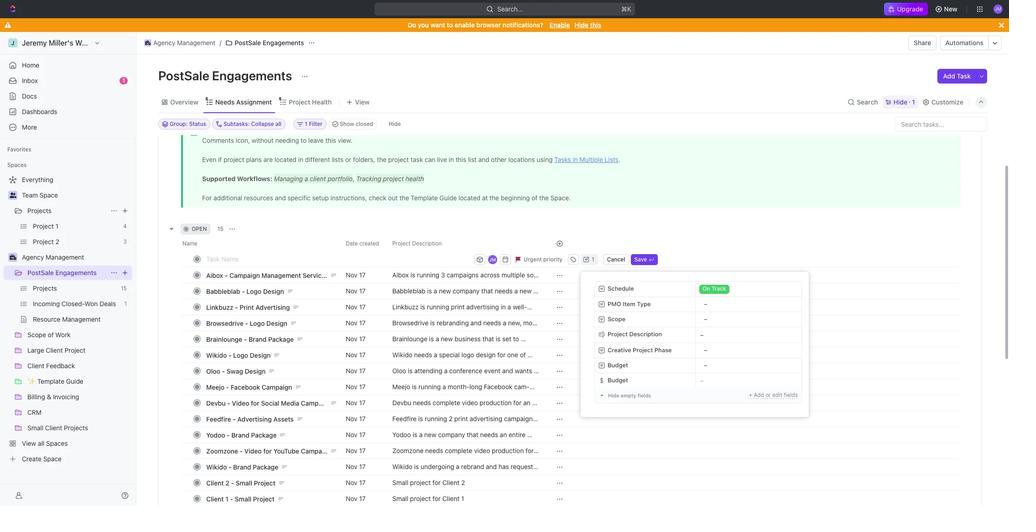 Task type: locate. For each thing, give the bounding box(es) containing it.
1 vertical spatial logo
[[467, 439, 479, 447]]

1 vertical spatial budget
[[608, 376, 628, 384]]

wikido - brand package
[[206, 463, 278, 471]]

and inside feedfire is running 2 print advertising campaigns and needs creation of the assets.
[[392, 423, 403, 431]]

1 horizontal spatial management
[[177, 39, 216, 47]]

yodoo for yodoo - brand package
[[206, 431, 225, 439]]

sidebar navigation
[[0, 32, 136, 506]]

brand
[[392, 439, 410, 447], [484, 455, 501, 463]]

meejo - facebook campaign
[[206, 383, 292, 391]]

brand for yodoo
[[232, 431, 249, 439]]

brand down design.
[[484, 455, 501, 463]]

1 vertical spatial complete
[[445, 447, 473, 454]]

social
[[261, 399, 279, 407]]

is for feedfire
[[418, 415, 423, 423]]

0 horizontal spatial an
[[500, 431, 507, 439]]

1 horizontal spatial an
[[523, 399, 531, 407]]

complete inside devbu needs complete video production for an upcoming social media campaign.
[[433, 399, 460, 407]]

0 horizontal spatial and
[[392, 423, 403, 431]]

1 vertical spatial advertising
[[237, 415, 272, 423]]

0 horizontal spatial brand
[[392, 439, 410, 447]]

wikido up client 2 - small project
[[206, 463, 227, 471]]

wikido inside 'link'
[[206, 351, 227, 359]]

facebook
[[231, 383, 260, 391]]

agency management link
[[142, 37, 218, 48], [22, 250, 131, 265]]

of
[[520, 351, 526, 359], [451, 423, 456, 431]]

assignment
[[236, 98, 272, 106]]

you
[[418, 21, 429, 29]]

postsale engagements inside sidebar navigation
[[27, 269, 97, 277]]

1 vertical spatial an
[[500, 431, 507, 439]]

0 horizontal spatial agency
[[22, 253, 44, 261]]

1 horizontal spatial of
[[520, 351, 526, 359]]

aibox - campaign management services link
[[204, 269, 339, 282]]

for up wikido - brand package link
[[263, 447, 272, 455]]

0 horizontal spatial yodoo
[[206, 431, 225, 439]]

0 vertical spatial logo
[[247, 287, 262, 295]]

is left 'social' on the bottom left of page
[[418, 415, 423, 423]]

needs inside linkbuzz is running print advertising in a well- known magazine and needs content creation.
[[456, 311, 474, 319]]

add
[[943, 72, 956, 80], [754, 392, 764, 398]]

on
[[703, 285, 710, 292]]

zoomzone needs complete video production for a youtube campaign to increase brand awareness.
[[392, 447, 541, 463]]

0 vertical spatial agency management
[[153, 39, 216, 47]]

campaign
[[419, 455, 448, 463]]

team
[[22, 191, 38, 199]]

complete inside "zoomzone needs complete video production for a youtube campaign to increase brand awareness."
[[445, 447, 473, 454]]

0 vertical spatial production
[[480, 399, 512, 407]]

1 horizontal spatial agency management link
[[142, 37, 218, 48]]

budget up "empty"
[[608, 376, 628, 384]]

hide for hide 1
[[894, 98, 908, 106]]

add inside custom fields element
[[754, 392, 764, 398]]

do you want to enable browser notifications? enable hide this
[[408, 21, 601, 29]]

phase
[[655, 346, 672, 354]]

client 1 - small project
[[206, 495, 275, 503]]

business time image
[[9, 255, 16, 260]]

team space link
[[22, 188, 131, 203]]

fields right edit
[[784, 392, 798, 398]]

feedfire is running 2 print advertising campaigns and needs creation of the assets.
[[392, 415, 538, 431]]

add task
[[943, 72, 971, 80]]

video for campaign.
[[462, 399, 478, 407]]

0 vertical spatial postsale engagements
[[235, 39, 304, 47]]

0 vertical spatial of
[[520, 351, 526, 359]]

client 2 - small project link
[[204, 476, 339, 489]]

health
[[312, 98, 332, 106]]

project for small project for client 2
[[410, 479, 431, 486]]

0 vertical spatial brand
[[249, 335, 267, 343]]

1 horizontal spatial brand
[[484, 455, 501, 463]]

to right want
[[447, 21, 453, 29]]

of inside wikido needs a special logo design for one of their sub-brands.
[[520, 351, 526, 359]]

for up awareness.
[[526, 447, 534, 454]]

track
[[712, 285, 726, 292]]

youtube down package at the left bottom of the page
[[392, 455, 418, 463]]

2 vertical spatial logo
[[233, 351, 248, 359]]

1 – button from the top
[[696, 297, 802, 312]]

user group image
[[9, 193, 16, 198]]

design up brainlounge - brand package link
[[266, 319, 287, 327]]

needs
[[215, 98, 235, 106]]

package up "zoomzone - video for youtube campaign"
[[251, 431, 277, 439]]

agency management left /
[[153, 39, 216, 47]]

needs assignment link
[[213, 96, 272, 108]]

devbu needs complete video production for an upcoming social media campaign. button
[[387, 395, 545, 415]]

- inside 'link'
[[229, 351, 232, 359]]

1 vertical spatial brand
[[232, 431, 249, 439]]

linkbuzz down babbleblab
[[206, 303, 233, 311]]

upcoming
[[392, 407, 422, 415]]

postsale engagements link
[[223, 37, 306, 48], [27, 266, 107, 280]]

linkbuzz inside linkbuzz is running print advertising in a well- known magazine and needs content creation.
[[392, 303, 419, 311]]

1 horizontal spatial youtube
[[392, 455, 418, 463]]

zoomzone - video for youtube campaign
[[206, 447, 331, 455]]

3 – button from the top
[[696, 343, 802, 358]]

0 vertical spatial an
[[523, 399, 531, 407]]

design down aibox - campaign management services link
[[263, 287, 284, 295]]

design up meejo - facebook campaign
[[245, 367, 266, 375]]

hide empty fields
[[608, 392, 651, 398]]

0 vertical spatial advertising
[[466, 303, 499, 311]]

is inside feedfire is running 2 print advertising campaigns and needs creation of the assets.
[[418, 415, 423, 423]]

- left print
[[235, 303, 238, 311]]

video up increase
[[474, 447, 490, 454]]

logo
[[247, 287, 262, 295], [250, 319, 265, 327], [233, 351, 248, 359]]

- for meejo - facebook campaign
[[226, 383, 229, 391]]

browsedrive up brainlounge
[[206, 319, 244, 327]]

production inside "zoomzone needs complete video production for a youtube campaign to increase brand awareness."
[[492, 447, 524, 454]]

- for linkbuzz - print advertising
[[235, 303, 238, 311]]

yodoo inside yodoo is a new company that needs an entire brand package including logo design.
[[392, 431, 411, 439]]

Task Name text field
[[206, 251, 473, 266]]

0 vertical spatial advertising
[[256, 303, 290, 311]]

1 vertical spatial postsale
[[158, 68, 209, 83]]

- right oloo
[[222, 367, 225, 375]]

devbu for devbu needs complete video production for an upcoming social media campaign.
[[392, 399, 411, 407]]

1 horizontal spatial postsale
[[158, 68, 209, 83]]

wikido up their
[[392, 351, 413, 359]]

and inside browsedrive is rebranding and needs a new, mod ern logo.
[[471, 319, 482, 327]]

inbox
[[22, 77, 38, 84]]

feedfire is running 2 print advertising campaigns and needs creation of the assets. button
[[387, 411, 545, 431]]

0 vertical spatial project
[[410, 479, 431, 486]]

project health
[[289, 98, 332, 106]]

linkbuzz
[[392, 303, 419, 311], [206, 303, 233, 311]]

print
[[240, 303, 254, 311]]

on track button
[[696, 282, 802, 297]]

video for increase
[[474, 447, 490, 454]]

1 vertical spatial youtube
[[392, 455, 418, 463]]

a up awareness.
[[536, 447, 539, 454]]

agency right business time image
[[22, 253, 44, 261]]

2 up client 1 - small project
[[226, 479, 229, 487]]

2 project from the top
[[410, 495, 431, 502]]

brand down feedfire - advertising assets
[[232, 431, 249, 439]]

devbu - video for social media campaign
[[206, 399, 332, 407]]

needs inside "zoomzone needs complete video production for a youtube campaign to increase brand awareness."
[[425, 447, 443, 454]]

a right in
[[508, 303, 511, 311]]

an left entire
[[500, 431, 507, 439]]

small project for client 1
[[392, 495, 464, 502]]

is inside yodoo is a new company that needs an entire brand package including logo design.
[[413, 431, 418, 439]]

running up the creation
[[425, 415, 447, 423]]

– inside button
[[700, 331, 704, 338]]

client up client 1 - small project
[[206, 479, 224, 487]]

browsedrive inside browsedrive is rebranding and needs a new, mod ern logo.
[[392, 319, 429, 327]]

hide inside button
[[389, 120, 401, 127]]

2 horizontal spatial management
[[262, 271, 301, 279]]

for inside wikido needs a special logo design for one of their sub-brands.
[[498, 351, 506, 359]]

– button down – button
[[696, 343, 802, 358]]

yodoo down the upcoming
[[392, 431, 411, 439]]

video inside "zoomzone needs complete video production for a youtube campaign to increase brand awareness."
[[474, 447, 490, 454]]

1 horizontal spatial agency
[[153, 39, 175, 47]]

0 vertical spatial package
[[268, 335, 294, 343]]

running inside linkbuzz is running print advertising in a well- known magazine and needs content creation.
[[427, 303, 449, 311]]

an up campaigns
[[523, 399, 531, 407]]

devbu inside devbu needs complete video production for an upcoming social media campaign.
[[392, 399, 411, 407]]

package down "zoomzone - video for youtube campaign"
[[253, 463, 278, 471]]

0 vertical spatial running
[[427, 303, 449, 311]]

package for brainlounge - brand package
[[268, 335, 294, 343]]

1 vertical spatial brand
[[484, 455, 501, 463]]

to inside "zoomzone needs complete video production for a youtube campaign to increase brand awareness."
[[450, 455, 456, 463]]

feedfire up the yodoo - brand package
[[206, 415, 231, 423]]

– button for budget
[[696, 358, 802, 373]]

2 up small project for client 1 button
[[461, 479, 465, 486]]

production inside devbu needs complete video production for an upcoming social media campaign.
[[480, 399, 512, 407]]

is up magazine
[[421, 303, 425, 311]]

needs inside browsedrive is rebranding and needs a new, mod ern logo.
[[483, 319, 501, 327]]

brand left package at the left bottom of the page
[[392, 439, 410, 447]]

advertising inside feedfire is running 2 print advertising campaigns and needs creation of the assets.
[[470, 415, 502, 423]]

advertising inside feedfire - advertising assets link
[[237, 415, 272, 423]]

logo for wikido
[[233, 351, 248, 359]]

feedfire for feedfire - advertising assets
[[206, 415, 231, 423]]

0 horizontal spatial of
[[451, 423, 456, 431]]

- down print
[[245, 319, 248, 327]]

1 vertical spatial to
[[450, 455, 456, 463]]

1 horizontal spatial agency management
[[153, 39, 216, 47]]

design down 'brainlounge - brand package'
[[250, 351, 271, 359]]

1 vertical spatial running
[[425, 415, 447, 423]]

yodoo down feedfire - advertising assets
[[206, 431, 225, 439]]

media
[[281, 399, 299, 407]]

an
[[523, 399, 531, 407], [500, 431, 507, 439]]

rebranding
[[437, 319, 469, 327]]

client up small project for client 1 button
[[443, 479, 460, 486]]

advertising up 'content'
[[466, 303, 499, 311]]

project
[[410, 479, 431, 486], [410, 495, 431, 502]]

0 vertical spatial add
[[943, 72, 956, 80]]

babbleblab - logo design link
[[204, 285, 339, 298]]

project down the small project for client 2
[[410, 495, 431, 502]]

tree
[[4, 172, 132, 466]]

2 vertical spatial postsale engagements
[[27, 269, 97, 277]]

aibox
[[206, 271, 223, 279]]

2 horizontal spatial and
[[471, 319, 482, 327]]

agency inside sidebar navigation
[[22, 253, 44, 261]]

a left "new,"
[[503, 319, 507, 327]]

client down small project for client 2 button
[[443, 495, 460, 502]]

2 vertical spatial package
[[253, 463, 278, 471]]

complete for to
[[445, 447, 473, 454]]

browsedrive is rebranding and needs a new, mod ern logo.
[[392, 319, 539, 335]]

– button
[[696, 327, 802, 343]]

save
[[635, 256, 647, 263]]

campaign inside aibox - campaign management services link
[[230, 271, 260, 279]]

project left health
[[289, 98, 310, 106]]

production up campaign.
[[480, 399, 512, 407]]

advertising up browsedrive - logo design link
[[256, 303, 290, 311]]

video up campaign.
[[462, 399, 478, 407]]

design for oloo - swag design
[[245, 367, 266, 375]]

is inside browsedrive is rebranding and needs a new, mod ern logo.
[[430, 319, 435, 327]]

1 vertical spatial print
[[454, 415, 468, 423]]

creation
[[425, 423, 449, 431]]

youtube up wikido - brand package link
[[274, 447, 299, 455]]

of right one
[[520, 351, 526, 359]]

- up the yodoo - brand package
[[233, 415, 236, 423]]

is inside linkbuzz is running print advertising in a well- known magazine and needs content creation.
[[421, 303, 425, 311]]

zoomzone inside "zoomzone needs complete video production for a youtube campaign to increase brand awareness."
[[392, 447, 424, 454]]

feedfire left 'social' on the bottom left of page
[[392, 415, 417, 423]]

– button up – button
[[696, 312, 802, 327]]

0 horizontal spatial youtube
[[274, 447, 299, 455]]

small project for client 2 button
[[387, 475, 545, 491]]

1 vertical spatial package
[[251, 431, 277, 439]]

wikido inside wikido needs a special logo design for one of their sub-brands.
[[392, 351, 413, 359]]

- down client 2 - small project
[[230, 495, 233, 503]]

logo up oloo - swag design
[[233, 351, 248, 359]]

- right meejo
[[226, 383, 229, 391]]

- for feedfire - advertising assets
[[233, 415, 236, 423]]

- down meejo - facebook campaign
[[227, 399, 230, 407]]

for down the small project for client 2
[[433, 495, 441, 502]]

special
[[439, 351, 460, 359]]

1 vertical spatial add
[[754, 392, 764, 398]]

print up the
[[454, 415, 468, 423]]

- up client 2 - small project
[[229, 463, 232, 471]]

- down the yodoo - brand package
[[240, 447, 243, 455]]

design for babbleblab - logo design
[[263, 287, 284, 295]]

zoomzone down the yodoo - brand package
[[206, 447, 238, 455]]

2 vertical spatial brand
[[233, 463, 251, 471]]

1 horizontal spatial devbu
[[392, 399, 411, 407]]

0 horizontal spatial zoomzone
[[206, 447, 238, 455]]

budget down creative
[[608, 361, 628, 369]]

a up package at the left bottom of the page
[[419, 431, 423, 439]]

4 – button from the top
[[696, 358, 802, 373]]

running inside feedfire is running 2 print advertising campaigns and needs creation of the assets.
[[425, 415, 447, 423]]

1 vertical spatial production
[[492, 447, 524, 454]]

0 vertical spatial postsale engagements link
[[223, 37, 306, 48]]

project down description
[[633, 346, 653, 354]]

feedfire inside feedfire is running 2 print advertising campaigns and needs creation of the assets.
[[392, 415, 417, 423]]

a
[[508, 303, 511, 311], [503, 319, 507, 327], [434, 351, 437, 359], [419, 431, 423, 439], [536, 447, 539, 454]]

0 vertical spatial print
[[451, 303, 465, 311]]

0 vertical spatial brand
[[392, 439, 410, 447]]

item
[[623, 300, 636, 307]]

logo inside yodoo is a new company that needs an entire brand package including logo design.
[[467, 439, 479, 447]]

1 vertical spatial video
[[244, 447, 262, 455]]

package inside brainlounge - brand package link
[[268, 335, 294, 343]]

upgrade link
[[885, 3, 928, 16]]

space
[[40, 191, 58, 199]]

management inside sidebar navigation
[[46, 253, 84, 261]]

1 vertical spatial agency management
[[22, 253, 84, 261]]

– for project
[[704, 346, 708, 354]]

devbu needs complete video production for an upcoming social media campaign.
[[392, 399, 532, 415]]

- down browsedrive - logo design
[[244, 335, 247, 343]]

agency right business time icon
[[153, 39, 175, 47]]

video down facebook
[[232, 399, 249, 407]]

video
[[462, 399, 478, 407], [474, 447, 490, 454]]

small project for client 2
[[392, 479, 465, 486]]

design
[[263, 287, 284, 295], [266, 319, 287, 327], [250, 351, 271, 359], [245, 367, 266, 375]]

- for aibox - campaign management services
[[225, 271, 228, 279]]

0 vertical spatial engagements
[[263, 39, 304, 47]]

0 horizontal spatial browsedrive
[[206, 319, 244, 327]]

design inside 'link'
[[250, 351, 271, 359]]

0 vertical spatial logo
[[462, 351, 474, 359]]

search...
[[497, 5, 523, 13]]

project description
[[608, 330, 662, 338]]

wikido for wikido - brand package
[[206, 463, 227, 471]]

1 vertical spatial management
[[46, 253, 84, 261]]

1 horizontal spatial browsedrive
[[392, 319, 429, 327]]

0 vertical spatial video
[[462, 399, 478, 407]]

0 horizontal spatial feedfire
[[206, 415, 231, 423]]

brand down browsedrive - logo design
[[249, 335, 267, 343]]

feedfire - advertising assets link
[[204, 412, 339, 426]]

complete up media
[[433, 399, 460, 407]]

browsedrive up logo. at the bottom left
[[392, 319, 429, 327]]

project down client 2 - small project link
[[253, 495, 275, 503]]

1 vertical spatial video
[[474, 447, 490, 454]]

brand for wikido
[[233, 463, 251, 471]]

to down including
[[450, 455, 456, 463]]

needs inside wikido needs a special logo design for one of their sub-brands.
[[414, 351, 432, 359]]

small up small project for client 1
[[392, 479, 409, 486]]

running
[[427, 303, 449, 311], [425, 415, 447, 423]]

for up small project for client 1
[[433, 479, 441, 486]]

fields right "empty"
[[638, 392, 651, 398]]

– button for creative project phase
[[696, 343, 802, 358]]

+
[[749, 392, 752, 398]]

1 horizontal spatial feedfire
[[392, 415, 417, 423]]

1 horizontal spatial and
[[443, 311, 454, 319]]

devbu down meejo
[[206, 399, 226, 407]]

devbu up the upcoming
[[392, 399, 411, 407]]

wikido - brand package link
[[204, 460, 339, 473]]

small
[[392, 479, 409, 486], [236, 479, 252, 487], [392, 495, 409, 502], [235, 495, 251, 503]]

- right aibox
[[225, 271, 228, 279]]

logo left design on the left of the page
[[462, 351, 474, 359]]

- down feedfire - advertising assets
[[227, 431, 230, 439]]

needs
[[456, 311, 474, 319], [483, 319, 501, 327], [414, 351, 432, 359], [413, 399, 431, 407], [405, 423, 423, 431], [480, 431, 498, 439], [425, 447, 443, 454]]

logo inside 'link'
[[233, 351, 248, 359]]

0 horizontal spatial agency management link
[[22, 250, 131, 265]]

package for yodoo - brand package
[[251, 431, 277, 439]]

2 – button from the top
[[696, 312, 802, 327]]

advertising up the yodoo - brand package
[[237, 415, 272, 423]]

1 vertical spatial project
[[410, 495, 431, 502]]

0 horizontal spatial add
[[754, 392, 764, 398]]

linkbuzz up known
[[392, 303, 419, 311]]

0 horizontal spatial postsale
[[27, 269, 54, 277]]

description
[[630, 330, 662, 338]]

0 horizontal spatial devbu
[[206, 399, 226, 407]]

projects
[[27, 207, 51, 214]]

– button
[[696, 297, 802, 312], [696, 312, 802, 327], [696, 343, 802, 358], [696, 358, 802, 373]]

tree containing team space
[[4, 172, 132, 466]]

enable
[[550, 21, 570, 29]]

is
[[421, 303, 425, 311], [430, 319, 435, 327], [418, 415, 423, 423], [413, 431, 418, 439]]

print up rebranding
[[451, 303, 465, 311]]

a inside wikido needs a special logo design for one of their sub-brands.
[[434, 351, 437, 359]]

0 vertical spatial video
[[232, 399, 249, 407]]

brand for brainlounge
[[249, 335, 267, 343]]

project for small project for client 1
[[410, 495, 431, 502]]

design for browsedrive - logo design
[[266, 319, 287, 327]]

in
[[501, 303, 506, 311]]

package inside the yodoo - brand package link
[[251, 431, 277, 439]]

print inside feedfire is running 2 print advertising campaigns and needs creation of the assets.
[[454, 415, 468, 423]]

1 horizontal spatial zoomzone
[[392, 447, 424, 454]]

linkbuzz - print advertising link
[[204, 301, 339, 314]]

hide inside custom fields element
[[608, 392, 620, 398]]

budget
[[608, 361, 628, 369], [608, 376, 628, 384]]

production up awareness.
[[492, 447, 524, 454]]

2 up company
[[449, 415, 453, 423]]

small project for client 1 button
[[387, 491, 545, 506]]

0 vertical spatial budget
[[608, 361, 628, 369]]

0 vertical spatial postsale
[[235, 39, 261, 47]]

logo up linkbuzz - print advertising
[[247, 287, 262, 295]]

task
[[957, 72, 971, 80]]

for up campaigns
[[514, 399, 522, 407]]

package inside wikido - brand package link
[[253, 463, 278, 471]]

1 horizontal spatial linkbuzz
[[392, 303, 419, 311]]

hide for hide empty fields
[[608, 392, 620, 398]]

an inside devbu needs complete video production for an upcoming social media campaign.
[[523, 399, 531, 407]]

postsale
[[235, 39, 261, 47], [158, 68, 209, 83], [27, 269, 54, 277]]

2 inside feedfire is running 2 print advertising campaigns and needs creation of the assets.
[[449, 415, 453, 423]]

– button up set value for budget custom field text box
[[696, 358, 802, 373]]

–
[[704, 300, 708, 308], [704, 315, 708, 323], [700, 331, 704, 338], [704, 346, 708, 354], [704, 362, 708, 369]]

1 horizontal spatial add
[[943, 72, 956, 80]]

1 vertical spatial agency
[[22, 253, 44, 261]]

1 horizontal spatial yodoo
[[392, 431, 411, 439]]

video inside devbu needs complete video production for an upcoming social media campaign.
[[462, 399, 478, 407]]

- up print
[[242, 287, 245, 295]]

1 vertical spatial logo
[[250, 319, 265, 327]]

browsedrive - logo design
[[206, 319, 287, 327]]

0 horizontal spatial fields
[[638, 392, 651, 398]]

- for brainlounge - brand package
[[244, 335, 247, 343]]

0 horizontal spatial agency management
[[22, 253, 84, 261]]

complete for media
[[433, 399, 460, 407]]

design for wikido - logo design
[[250, 351, 271, 359]]

advertising
[[256, 303, 290, 311], [237, 415, 272, 423]]

brand inside yodoo is a new company that needs an entire brand package including logo design.
[[392, 439, 410, 447]]

0 horizontal spatial postsale engagements link
[[27, 266, 107, 280]]

feedfire inside feedfire - advertising assets link
[[206, 415, 231, 423]]

project up small project for client 1
[[410, 479, 431, 486]]

0 vertical spatial complete
[[433, 399, 460, 407]]

zoomzone
[[392, 447, 424, 454], [206, 447, 238, 455]]

logo
[[462, 351, 474, 359], [467, 439, 479, 447]]

-
[[225, 271, 228, 279], [242, 287, 245, 295], [235, 303, 238, 311], [245, 319, 248, 327], [244, 335, 247, 343], [229, 351, 232, 359], [222, 367, 225, 375], [226, 383, 229, 391], [227, 399, 230, 407], [233, 415, 236, 423], [227, 431, 230, 439], [240, 447, 243, 455], [229, 463, 232, 471], [231, 479, 234, 487], [230, 495, 233, 503]]

- for devbu - video for social media campaign
[[227, 399, 230, 407]]

assets.
[[469, 423, 490, 431]]

0 horizontal spatial linkbuzz
[[206, 303, 233, 311]]

a up brands.
[[434, 351, 437, 359]]

1 project from the top
[[410, 479, 431, 486]]

– button down the on track dropdown button
[[696, 297, 802, 312]]

devbu - video for social media campaign link
[[204, 396, 339, 410]]

a inside "zoomzone needs complete video production for a youtube campaign to increase brand awareness."
[[536, 447, 539, 454]]

1 vertical spatial advertising
[[470, 415, 502, 423]]

- for yodoo - brand package
[[227, 431, 230, 439]]

creative project phase
[[608, 346, 672, 354]]

logo down that
[[467, 439, 479, 447]]



Task type: vqa. For each thing, say whether or not it's contained in the screenshot.
Agency Management link to the right
yes



Task type: describe. For each thing, give the bounding box(es) containing it.
company
[[438, 431, 465, 439]]

hide for hide
[[389, 120, 401, 127]]

client down client 2 - small project
[[206, 495, 224, 503]]

one
[[507, 351, 518, 359]]

browsedrive for browsedrive is rebranding and needs a new, mod ern logo.
[[392, 319, 429, 327]]

– for description
[[700, 331, 704, 338]]

sub-
[[408, 359, 421, 367]]

tree inside sidebar navigation
[[4, 172, 132, 466]]

2 horizontal spatial postsale
[[235, 39, 261, 47]]

a inside yodoo is a new company that needs an entire brand package including logo design.
[[419, 431, 423, 439]]

search
[[857, 98, 878, 106]]

empty
[[621, 392, 636, 398]]

that
[[467, 431, 479, 439]]

new,
[[508, 319, 522, 327]]

wikido - logo design link
[[204, 348, 339, 362]]

linkbuzz is running print advertising in a well- known magazine and needs content creation.
[[392, 303, 527, 319]]

needs inside feedfire is running 2 print advertising campaigns and needs creation of the assets.
[[405, 423, 423, 431]]

is for browsedrive
[[430, 319, 435, 327]]

- for oloo - swag design
[[222, 367, 225, 375]]

- for browsedrive - logo design
[[245, 319, 248, 327]]

an inside yodoo is a new company that needs an entire brand package including logo design.
[[500, 431, 507, 439]]

print inside linkbuzz is running print advertising in a well- known magazine and needs content creation.
[[451, 303, 465, 311]]

browsedrive - logo design link
[[204, 316, 339, 330]]

design
[[476, 351, 496, 359]]

save button
[[631, 254, 658, 265]]

zoomzone for zoomzone - video for youtube campaign
[[206, 447, 238, 455]]

for inside devbu needs complete video production for an upcoming social media campaign.
[[514, 399, 522, 407]]

2 horizontal spatial 2
[[461, 479, 465, 486]]

babbleblab - logo design
[[206, 287, 284, 295]]

a inside browsedrive is rebranding and needs a new, mod ern logo.
[[503, 319, 507, 327]]

on track
[[703, 285, 726, 292]]

2 vertical spatial management
[[262, 271, 301, 279]]

1 vertical spatial postsale engagements
[[158, 68, 295, 83]]

- for zoomzone - video for youtube campaign
[[240, 447, 243, 455]]

share button
[[909, 36, 937, 50]]

yodoo - brand package link
[[204, 428, 339, 442]]

for inside "zoomzone needs complete video production for a youtube campaign to increase brand awareness."
[[526, 447, 534, 454]]

browser
[[477, 21, 501, 29]]

1 budget from the top
[[608, 361, 628, 369]]

home link
[[4, 58, 132, 73]]

postsale inside sidebar navigation
[[27, 269, 54, 277]]

content
[[476, 311, 498, 319]]

yodoo for yodoo is a new company that needs an entire brand package including logo design.
[[392, 431, 411, 439]]

0 vertical spatial management
[[177, 39, 216, 47]]

0 vertical spatial agency
[[153, 39, 175, 47]]

add inside button
[[943, 72, 956, 80]]

automations button
[[941, 36, 988, 50]]

1 horizontal spatial fields
[[784, 392, 798, 398]]

/
[[220, 39, 222, 47]]

customize
[[932, 98, 964, 106]]

0 vertical spatial to
[[447, 21, 453, 29]]

creation.
[[500, 311, 526, 319]]

meejo - facebook campaign link
[[204, 380, 339, 394]]

devbu for devbu - video for social media campaign
[[206, 399, 226, 407]]

is for yodoo
[[413, 431, 418, 439]]

video for zoomzone
[[244, 447, 262, 455]]

campaign.
[[462, 407, 492, 415]]

– button for scope
[[696, 312, 802, 327]]

new
[[424, 431, 437, 439]]

0 vertical spatial agency management link
[[142, 37, 218, 48]]

customize button
[[920, 96, 967, 108]]

campaign inside devbu - video for social media campaign link
[[301, 399, 332, 407]]

docs
[[22, 92, 37, 100]]

- for wikido - logo design
[[229, 351, 232, 359]]

logo for browsedrive
[[250, 319, 265, 327]]

oloo
[[206, 367, 220, 375]]

- up client 1 - small project
[[231, 479, 234, 487]]

small down wikido - brand package
[[236, 479, 252, 487]]

campaign inside meejo - facebook campaign link
[[262, 383, 292, 391]]

production for campaign.
[[480, 399, 512, 407]]

do
[[408, 21, 416, 29]]

– for item
[[704, 300, 708, 308]]

home
[[22, 61, 39, 69]]

client 2 - small project
[[206, 479, 275, 487]]

engagements inside sidebar navigation
[[55, 269, 97, 277]]

magazine
[[413, 311, 442, 319]]

pmo
[[608, 300, 621, 307]]

this
[[590, 21, 601, 29]]

wikido for wikido needs a special logo design for one of their sub-brands.
[[392, 351, 413, 359]]

schedule
[[608, 285, 634, 292]]

services
[[303, 271, 329, 279]]

assets
[[273, 415, 294, 423]]

– button for pmo item type
[[696, 297, 802, 312]]

type
[[637, 300, 651, 307]]

1 inside small project for client 1 button
[[461, 495, 464, 502]]

babbleblab
[[206, 287, 240, 295]]

15
[[217, 225, 224, 232]]

running for magazine
[[427, 303, 449, 311]]

linkbuzz is running print advertising in a well- known magazine and needs content creation. button
[[387, 299, 545, 319]]

and inside linkbuzz is running print advertising in a well- known magazine and needs content creation.
[[443, 311, 454, 319]]

including
[[438, 439, 465, 447]]

overview link
[[168, 96, 198, 108]]

1 inside 1 dropdown button
[[592, 256, 595, 263]]

wikido for wikido - logo design
[[206, 351, 227, 359]]

- for wikido - brand package
[[229, 463, 232, 471]]

team space
[[22, 191, 58, 199]]

ern
[[392, 327, 402, 335]]

docs link
[[4, 89, 132, 104]]

2 budget from the top
[[608, 376, 628, 384]]

small down client 2 - small project
[[235, 495, 251, 503]]

package for wikido - brand package
[[253, 463, 278, 471]]

Set value for Budget Custom Field text field
[[696, 373, 802, 388]]

the
[[458, 423, 468, 431]]

edit
[[773, 392, 783, 398]]

favorites
[[7, 146, 31, 153]]

logo for babbleblab
[[247, 287, 262, 295]]

yodoo is a new company that needs an entire brand package including logo design. button
[[387, 427, 545, 447]]

campaign inside "zoomzone - video for youtube campaign" link
[[301, 447, 331, 455]]

1 horizontal spatial postsale engagements link
[[223, 37, 306, 48]]

linkbuzz for linkbuzz is running print advertising in a well- known magazine and needs content creation.
[[392, 303, 419, 311]]

linkbuzz for linkbuzz - print advertising
[[206, 303, 233, 311]]

design.
[[481, 439, 503, 447]]

scope
[[608, 315, 626, 323]]

upgrade
[[897, 5, 923, 13]]

production for increase
[[492, 447, 524, 454]]

small down the small project for client 2
[[392, 495, 409, 502]]

logo.
[[404, 327, 418, 335]]

notifications?
[[503, 21, 544, 29]]

project down "scope"
[[608, 330, 628, 338]]

1 vertical spatial engagements
[[212, 68, 292, 83]]

1 inside sidebar navigation
[[122, 77, 125, 84]]

favorites button
[[4, 144, 35, 155]]

client 1 - small project link
[[204, 492, 339, 505]]

custom fields element
[[595, 281, 802, 403]]

project health link
[[287, 96, 332, 108]]

oloo - swag design
[[206, 367, 266, 375]]

brand inside "zoomzone needs complete video production for a youtube campaign to increase brand awareness."
[[484, 455, 501, 463]]

search button
[[845, 96, 881, 108]]

a inside linkbuzz is running print advertising in a well- known magazine and needs content creation.
[[508, 303, 511, 311]]

0 vertical spatial youtube
[[274, 447, 299, 455]]

logo inside wikido needs a special logo design for one of their sub-brands.
[[462, 351, 474, 359]]

running for creation
[[425, 415, 447, 423]]

1 inside client 1 - small project link
[[226, 495, 229, 503]]

enable
[[455, 21, 475, 29]]

is for linkbuzz
[[421, 303, 425, 311]]

of inside feedfire is running 2 print advertising campaigns and needs creation of the assets.
[[451, 423, 456, 431]]

feedfire - advertising assets
[[206, 415, 294, 423]]

needs inside yodoo is a new company that needs an entire brand package including logo design.
[[480, 431, 498, 439]]

business time image
[[145, 41, 151, 45]]

share
[[914, 39, 932, 47]]

needs inside devbu needs complete video production for an upcoming social media campaign.
[[413, 399, 431, 407]]

video for devbu
[[232, 399, 249, 407]]

feedfire for feedfire is running 2 print advertising campaigns and needs creation of the assets.
[[392, 415, 417, 423]]

new button
[[932, 2, 963, 16]]

project down wikido - brand package link
[[254, 479, 275, 487]]

advertising inside linkbuzz - print advertising link
[[256, 303, 290, 311]]

well-
[[513, 303, 527, 311]]

youtube inside "zoomzone needs complete video production for a youtube campaign to increase brand awareness."
[[392, 455, 418, 463]]

Search tasks... text field
[[896, 117, 987, 131]]

for left social
[[251, 399, 259, 407]]

browsedrive for browsedrive - logo design
[[206, 319, 244, 327]]

1 vertical spatial postsale engagements link
[[27, 266, 107, 280]]

1 vertical spatial agency management link
[[22, 250, 131, 265]]

0 horizontal spatial 2
[[226, 479, 229, 487]]

- for babbleblab - logo design
[[242, 287, 245, 295]]

open
[[192, 225, 207, 232]]

yodoo is a new company that needs an entire brand package including logo design.
[[392, 431, 527, 447]]

zoomzone for zoomzone needs complete video production for a youtube campaign to increase brand awareness.
[[392, 447, 424, 454]]

cancel
[[607, 256, 625, 263]]

awareness.
[[503, 455, 536, 463]]

agency management inside sidebar navigation
[[22, 253, 84, 261]]

creative
[[608, 346, 631, 354]]

advertising inside linkbuzz is running print advertising in a well- known magazine and needs content creation.
[[466, 303, 499, 311]]



